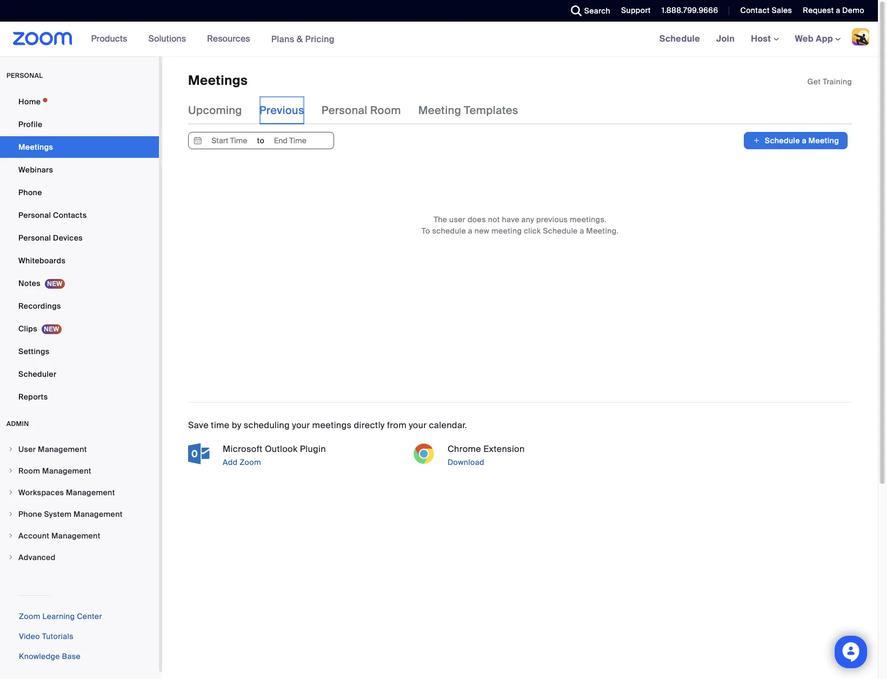 Task type: describe. For each thing, give the bounding box(es) containing it.
meeting inside button
[[809, 136, 839, 146]]

reports link
[[0, 386, 159, 408]]

zoom learning center link
[[19, 612, 102, 621]]

whiteboards
[[18, 256, 66, 266]]

banner containing products
[[0, 22, 878, 57]]

right image for phone system management
[[8, 511, 14, 518]]

room management
[[18, 466, 91, 476]]

demo
[[843, 5, 865, 15]]

tabs of meeting tab list
[[188, 96, 536, 125]]

notes link
[[0, 273, 159, 294]]

right image for account management
[[8, 533, 14, 539]]

clips link
[[0, 318, 159, 340]]

app
[[816, 33, 833, 44]]

directly
[[354, 420, 385, 431]]

Date Range Picker Start field
[[204, 133, 255, 149]]

web app
[[795, 33, 833, 44]]

right image for workspaces
[[8, 489, 14, 496]]

personal devices link
[[0, 227, 159, 249]]

add image
[[753, 135, 761, 146]]

chrome extension download
[[448, 444, 525, 467]]

clips
[[18, 324, 37, 334]]

account management menu item
[[0, 526, 159, 546]]

save
[[188, 420, 209, 431]]

user
[[449, 215, 466, 225]]

host
[[751, 33, 774, 44]]

products button
[[91, 22, 132, 56]]

contact
[[741, 5, 770, 15]]

meetings inside the personal menu menu
[[18, 142, 53, 152]]

chrome
[[448, 444, 481, 455]]

training
[[823, 77, 852, 87]]

plugin
[[300, 444, 326, 455]]

profile link
[[0, 114, 159, 135]]

management for room management
[[42, 466, 91, 476]]

zoom inside microsoft outlook plugin add zoom
[[240, 458, 261, 467]]

to
[[257, 136, 265, 146]]

meeting templates
[[418, 104, 519, 118]]

search button
[[563, 0, 613, 22]]

meeting.
[[586, 226, 619, 236]]

learning
[[42, 612, 75, 621]]

save time by scheduling your meetings directly from your calendar.
[[188, 420, 467, 431]]

advanced
[[18, 553, 56, 562]]

resources
[[207, 33, 250, 44]]

search
[[584, 6, 611, 16]]

user management
[[18, 445, 87, 454]]

recordings link
[[0, 295, 159, 317]]

system
[[44, 509, 72, 519]]

meetings
[[312, 420, 352, 431]]

right image for room management
[[8, 468, 14, 474]]

contacts
[[53, 210, 87, 220]]

zoom logo image
[[13, 32, 72, 45]]

request a demo
[[803, 5, 865, 15]]

1 horizontal spatial meetings
[[188, 72, 248, 89]]

add
[[223, 458, 238, 467]]

1.888.799.9666
[[662, 5, 718, 15]]

scheduler link
[[0, 363, 159, 385]]

workspaces management menu item
[[0, 482, 159, 503]]

a left the new
[[468, 226, 473, 236]]

schedule for schedule a meeting
[[765, 136, 800, 146]]

notes
[[18, 279, 41, 288]]

tutorials
[[42, 632, 74, 641]]

microsoft outlook plugin add zoom
[[223, 444, 326, 467]]

the user does not have any previous meetings. to schedule a new meeting click schedule a meeting.
[[422, 215, 619, 236]]

web
[[795, 33, 814, 44]]

zoom learning center
[[19, 612, 102, 621]]

settings
[[18, 347, 49, 356]]

center
[[77, 612, 102, 621]]

previous
[[259, 104, 304, 118]]

a left demo
[[836, 5, 841, 15]]

by
[[232, 420, 242, 431]]

settings link
[[0, 341, 159, 362]]

management for workspaces management
[[66, 488, 115, 498]]

get training link
[[808, 77, 852, 87]]

calendar.
[[429, 420, 467, 431]]

meetings.
[[570, 215, 607, 225]]

knowledge base link
[[19, 652, 81, 661]]

user management menu item
[[0, 439, 159, 460]]

room inside menu item
[[18, 466, 40, 476]]

management for account management
[[51, 531, 100, 541]]

Date Range Picker End field
[[265, 133, 315, 149]]

admin menu menu
[[0, 439, 159, 569]]

scheduler
[[18, 369, 56, 379]]

resources button
[[207, 22, 255, 56]]

video tutorials link
[[19, 632, 74, 641]]

devices
[[53, 233, 83, 243]]

download link
[[446, 456, 627, 469]]

a inside button
[[802, 136, 807, 146]]

join link
[[708, 22, 743, 56]]

schedule link
[[651, 22, 708, 56]]

plans & pricing
[[271, 33, 335, 45]]

schedule for schedule
[[660, 33, 700, 44]]

scheduling
[[244, 420, 290, 431]]

meetings navigation
[[651, 22, 878, 57]]

extension
[[484, 444, 525, 455]]

2 your from the left
[[409, 420, 427, 431]]

schedule a meeting button
[[744, 132, 848, 149]]

whiteboards link
[[0, 250, 159, 271]]



Task type: vqa. For each thing, say whether or not it's contained in the screenshot.
Management related to Account Management
yes



Task type: locate. For each thing, give the bounding box(es) containing it.
1 vertical spatial schedule
[[765, 136, 800, 146]]

personal contacts link
[[0, 204, 159, 226]]

host button
[[751, 33, 779, 44]]

right image left advanced
[[8, 554, 14, 561]]

banner
[[0, 22, 878, 57]]

1 vertical spatial meeting
[[809, 136, 839, 146]]

schedule down 1.888.799.9666
[[660, 33, 700, 44]]

phone down webinars
[[18, 188, 42, 197]]

video tutorials
[[19, 632, 74, 641]]

your up plugin
[[292, 420, 310, 431]]

a down meetings.
[[580, 226, 584, 236]]

sales
[[772, 5, 792, 15]]

0 vertical spatial meeting
[[418, 104, 461, 118]]

1 vertical spatial phone
[[18, 509, 42, 519]]

schedule inside the user does not have any previous meetings. to schedule a new meeting click schedule a meeting.
[[543, 226, 578, 236]]

phone inside menu item
[[18, 509, 42, 519]]

room management menu item
[[0, 461, 159, 481]]

webinars
[[18, 165, 53, 175]]

reports
[[18, 392, 48, 402]]

room
[[370, 104, 401, 118], [18, 466, 40, 476]]

1 vertical spatial right image
[[8, 489, 14, 496]]

personal menu menu
[[0, 91, 159, 409]]

3 right image from the top
[[8, 533, 14, 539]]

0 vertical spatial personal
[[322, 104, 368, 118]]

any
[[522, 215, 534, 225]]

right image left workspaces
[[8, 489, 14, 496]]

support link
[[613, 0, 654, 22], [621, 5, 651, 15]]

phone for phone
[[18, 188, 42, 197]]

new
[[475, 226, 490, 236]]

0 vertical spatial right image
[[8, 468, 14, 474]]

user
[[18, 445, 36, 454]]

your
[[292, 420, 310, 431], [409, 420, 427, 431]]

1 your from the left
[[292, 420, 310, 431]]

2 right image from the top
[[8, 511, 14, 518]]

0 horizontal spatial meetings
[[18, 142, 53, 152]]

phone inside "link"
[[18, 188, 42, 197]]

phone
[[18, 188, 42, 197], [18, 509, 42, 519]]

phone system management menu item
[[0, 504, 159, 525]]

web app button
[[795, 33, 841, 44]]

2 phone from the top
[[18, 509, 42, 519]]

phone link
[[0, 182, 159, 203]]

1 vertical spatial zoom
[[19, 612, 40, 621]]

meetings
[[188, 72, 248, 89], [18, 142, 53, 152]]

1.888.799.9666 button up schedule link
[[662, 5, 718, 15]]

your right 'from'
[[409, 420, 427, 431]]

management up room management at the bottom of the page
[[38, 445, 87, 454]]

product information navigation
[[83, 22, 343, 57]]

meetings up upcoming
[[188, 72, 248, 89]]

contact sales
[[741, 5, 792, 15]]

0 vertical spatial meetings
[[188, 72, 248, 89]]

right image
[[8, 446, 14, 453], [8, 489, 14, 496], [8, 554, 14, 561]]

support
[[621, 5, 651, 15]]

the
[[434, 215, 447, 225]]

2 vertical spatial right image
[[8, 533, 14, 539]]

products
[[91, 33, 127, 44]]

base
[[62, 652, 81, 661]]

1 vertical spatial room
[[18, 466, 40, 476]]

1 phone from the top
[[18, 188, 42, 197]]

upcoming
[[188, 104, 242, 118]]

schedule a meeting
[[765, 136, 839, 146]]

webinars link
[[0, 159, 159, 181]]

to button
[[188, 132, 334, 149]]

1 right image from the top
[[8, 446, 14, 453]]

0 vertical spatial right image
[[8, 446, 14, 453]]

schedule inside button
[[765, 136, 800, 146]]

personal for personal contacts
[[18, 210, 51, 220]]

management down workspaces management menu item
[[74, 509, 123, 519]]

zoom
[[240, 458, 261, 467], [19, 612, 40, 621]]

1 right image from the top
[[8, 468, 14, 474]]

request a demo link
[[795, 0, 878, 22], [803, 5, 865, 15]]

a right add image
[[802, 136, 807, 146]]

solutions button
[[148, 22, 191, 56]]

management up "workspaces management"
[[42, 466, 91, 476]]

phone system management
[[18, 509, 123, 519]]

phone for phone system management
[[18, 509, 42, 519]]

0 vertical spatial schedule
[[660, 33, 700, 44]]

personal
[[6, 71, 43, 80]]

profile picture image
[[852, 28, 870, 45]]

schedule down previous
[[543, 226, 578, 236]]

previous
[[536, 215, 568, 225]]

right image for user
[[8, 446, 14, 453]]

1 horizontal spatial schedule
[[660, 33, 700, 44]]

home link
[[0, 91, 159, 112]]

knowledge
[[19, 652, 60, 661]]

personal devices
[[18, 233, 83, 243]]

room inside tabs of meeting "tab list"
[[370, 104, 401, 118]]

contact sales link
[[733, 0, 795, 22], [741, 5, 792, 15]]

right image inside workspaces management menu item
[[8, 489, 14, 496]]

pricing
[[305, 33, 335, 45]]

3 right image from the top
[[8, 554, 14, 561]]

zoom up video at the left of page
[[19, 612, 40, 621]]

personal inside tabs of meeting "tab list"
[[322, 104, 368, 118]]

0 horizontal spatial your
[[292, 420, 310, 431]]

meeting inside "tab list"
[[418, 104, 461, 118]]

video
[[19, 632, 40, 641]]

right image left system
[[8, 511, 14, 518]]

management down phone system management menu item
[[51, 531, 100, 541]]

1 vertical spatial meetings
[[18, 142, 53, 152]]

account management
[[18, 531, 100, 541]]

right image inside user management 'menu item'
[[8, 446, 14, 453]]

2 horizontal spatial schedule
[[765, 136, 800, 146]]

0 vertical spatial zoom
[[240, 458, 261, 467]]

plans & pricing link
[[271, 33, 335, 45], [271, 33, 335, 45]]

0 horizontal spatial meeting
[[418, 104, 461, 118]]

right image inside room management menu item
[[8, 468, 14, 474]]

2 vertical spatial schedule
[[543, 226, 578, 236]]

0 horizontal spatial zoom
[[19, 612, 40, 621]]

from
[[387, 420, 407, 431]]

1 horizontal spatial your
[[409, 420, 427, 431]]

templates
[[464, 104, 519, 118]]

1.888.799.9666 button
[[654, 0, 721, 22], [662, 5, 718, 15]]

2 vertical spatial right image
[[8, 554, 14, 561]]

0 horizontal spatial schedule
[[543, 226, 578, 236]]

1 vertical spatial right image
[[8, 511, 14, 518]]

advanced menu item
[[0, 547, 159, 568]]

2 vertical spatial personal
[[18, 233, 51, 243]]

right image inside phone system management menu item
[[8, 511, 14, 518]]

management for user management
[[38, 445, 87, 454]]

solutions
[[148, 33, 186, 44]]

1 horizontal spatial room
[[370, 104, 401, 118]]

right image left account
[[8, 533, 14, 539]]

admin
[[6, 420, 29, 428]]

request
[[803, 5, 834, 15]]

1 horizontal spatial zoom
[[240, 458, 261, 467]]

date image
[[191, 133, 204, 149]]

download
[[448, 458, 484, 467]]

meetings up webinars
[[18, 142, 53, 152]]

schedule inside meetings navigation
[[660, 33, 700, 44]]

schedule right add image
[[765, 136, 800, 146]]

management down room management menu item
[[66, 488, 115, 498]]

recordings
[[18, 301, 61, 311]]

0 horizontal spatial room
[[18, 466, 40, 476]]

1 horizontal spatial meeting
[[809, 136, 839, 146]]

account
[[18, 531, 49, 541]]

right image inside account management menu item
[[8, 533, 14, 539]]

plans
[[271, 33, 295, 45]]

phone up account
[[18, 509, 42, 519]]

meeting
[[492, 226, 522, 236]]

0 vertical spatial phone
[[18, 188, 42, 197]]

1 vertical spatial personal
[[18, 210, 51, 220]]

right image left room management at the bottom of the page
[[8, 468, 14, 474]]

click
[[524, 226, 541, 236]]

right image inside advanced "menu item"
[[8, 554, 14, 561]]

have
[[502, 215, 520, 225]]

a
[[836, 5, 841, 15], [802, 136, 807, 146], [468, 226, 473, 236], [580, 226, 584, 236]]

management inside 'menu item'
[[38, 445, 87, 454]]

personal for personal room
[[322, 104, 368, 118]]

right image
[[8, 468, 14, 474], [8, 511, 14, 518], [8, 533, 14, 539]]

to
[[422, 226, 430, 236]]

workspaces
[[18, 488, 64, 498]]

workspaces management
[[18, 488, 115, 498]]

meeting
[[418, 104, 461, 118], [809, 136, 839, 146]]

add zoom link
[[221, 456, 402, 469]]

not
[[488, 215, 500, 225]]

profile
[[18, 120, 42, 129]]

0 vertical spatial room
[[370, 104, 401, 118]]

knowledge base
[[19, 652, 81, 661]]

personal for personal devices
[[18, 233, 51, 243]]

microsoft
[[223, 444, 263, 455]]

join
[[717, 33, 735, 44]]

home
[[18, 97, 41, 107]]

2 right image from the top
[[8, 489, 14, 496]]

right image left user
[[8, 446, 14, 453]]

zoom down microsoft
[[240, 458, 261, 467]]

1.888.799.9666 button up the join
[[654, 0, 721, 22]]

&
[[297, 33, 303, 45]]



